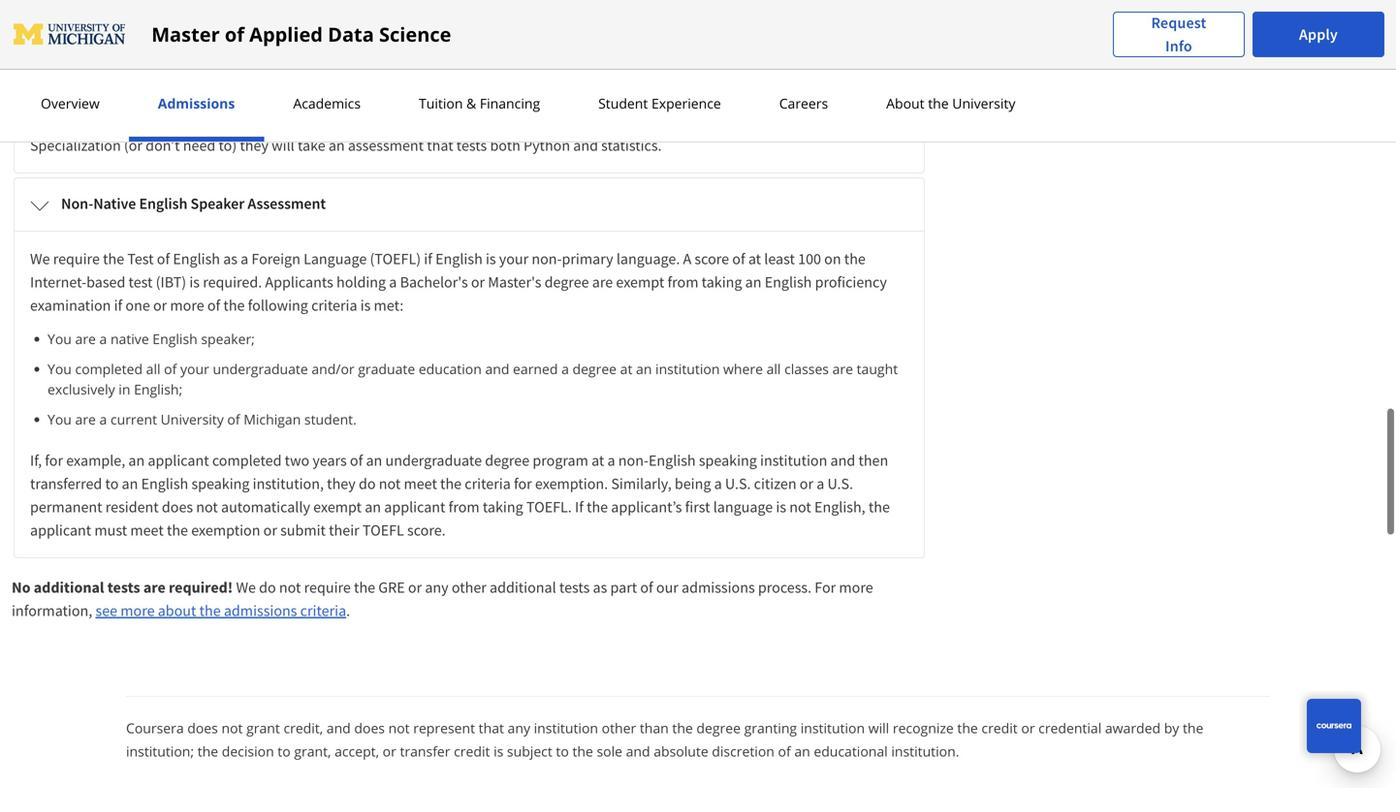 Task type: locate. For each thing, give the bounding box(es) containing it.
coursera inside "that is offered on coursera by the time of application, applicants will only be tested on introductory statistics. if applicants have not completed the python 3 programming specialization (or don't need to) they will take an assessment that tests both python and statistics."
[[695, 89, 754, 109]]

where
[[723, 360, 763, 378]]

exempt
[[616, 272, 665, 292], [313, 497, 362, 517]]

0 horizontal spatial additional
[[34, 578, 104, 597]]

0 vertical spatial programming
[[364, 14, 451, 32]]

1 vertical spatial you
[[48, 360, 72, 378]]

1 vertical spatial more
[[839, 578, 873, 597]]

all up english;
[[146, 360, 161, 378]]

1 vertical spatial need
[[183, 136, 216, 155]]

a
[[96, 14, 104, 32], [559, 14, 566, 32], [158, 54, 166, 74], [241, 249, 248, 269], [389, 272, 397, 292], [99, 330, 107, 348], [562, 360, 569, 378], [99, 410, 107, 429], [608, 451, 615, 470], [714, 474, 722, 494], [817, 474, 825, 494]]

2 horizontal spatial tests
[[559, 578, 590, 597]]

classes
[[785, 360, 829, 378]]

3 for entire
[[386, 89, 394, 109]]

or right citizen
[[800, 474, 814, 494]]

require
[[53, 249, 100, 269], [304, 578, 351, 597]]

meet
[[404, 474, 437, 494], [130, 521, 164, 540]]

you for you are a native english speaker;
[[48, 330, 72, 348]]

.
[[719, 54, 723, 74], [346, 601, 350, 621]]

0 vertical spatial we
[[30, 249, 50, 269]]

we
[[30, 249, 50, 269], [236, 578, 256, 597]]

to)
[[219, 136, 237, 155]]

science
[[379, 21, 451, 48]]

statistics. down python 3 programming specialization link
[[406, 112, 466, 132]]

more inside we require the test of english as a foreign language (toefl) if english is your non-primary language. a score of at least 100 on the internet-based test (ibt) is required. applicants holding a bachelor's or master's degree are exempt from taking an english proficiency examination if one or more of the following criteria is met:
[[170, 296, 204, 315]]

a down (toefl)
[[389, 272, 397, 292]]

2 you from the top
[[48, 360, 72, 378]]

have down with on the top left of page
[[552, 112, 583, 132]]

0 vertical spatial undergraduate
[[213, 360, 308, 378]]

1 horizontal spatial by
[[1164, 719, 1180, 737]]

to
[[413, 54, 427, 74], [105, 474, 119, 494], [278, 742, 291, 761], [556, 742, 569, 761]]

0 vertical spatial specialization
[[628, 54, 719, 74]]

you
[[48, 330, 72, 348], [48, 360, 72, 378], [48, 410, 72, 429]]

list
[[38, 329, 909, 430]]

at inside you completed all of your undergraduate and/or graduate education and earned a degree at an institution where all classes are taught exclusively in english;
[[620, 360, 633, 378]]

1 horizontal spatial as
[[593, 578, 607, 597]]

any right gre
[[425, 578, 449, 597]]

tests
[[457, 136, 487, 155], [107, 578, 140, 597], [559, 578, 590, 597]]

2 vertical spatial take
[[298, 136, 325, 155]]

if, for example, an applicant completed two years of an undergraduate degree program at a non-english speaking institution and then transferred to an english speaking institution, they do not meet the criteria for exemption. similarly, being a u.s. citizen or a u.s. permanent resident does not automatically exempt an applicant from taking toefl. if the applicant's first language is not english, the applicant must meet the exemption or submit their toefl score.
[[30, 451, 890, 540]]

you up exclusively
[[48, 360, 72, 378]]

take up with on the top left of page
[[528, 14, 555, 32]]

they inside if, for example, an applicant completed two years of an undergraduate degree program at a non-english speaking institution and then transferred to an english speaking institution, they do not meet the criteria for exemption. similarly, being a u.s. citizen or a u.s. permanent resident does not automatically exempt an applicant from taking toefl. if the applicant's first language is not english, the applicant must meet the exemption or submit their toefl score.
[[327, 474, 356, 494]]

the right 'awarded'
[[1183, 719, 1204, 737]]

1 horizontal spatial admissions
[[682, 578, 755, 597]]

that inside "coursera does not grant credit, and does not represent that any institution other than the degree granting institution will recognize the credit or credential awarded by the institution; the decision to grant, accept, or transfer credit is subject to the sole and absolute discretion of an educational institution."
[[479, 719, 504, 737]]

1 horizontal spatial for
[[514, 474, 532, 494]]

more down (ibt) at the top of page
[[170, 296, 204, 315]]

are inside "list item"
[[75, 410, 96, 429]]

(toefl)
[[370, 249, 421, 269]]

if down python 3 programming specialization link
[[469, 112, 478, 132]]

1 horizontal spatial 3
[[386, 89, 394, 109]]

speaker
[[191, 194, 245, 213]]

applied
[[249, 21, 323, 48]]

taking inside we require the test of english as a foreign language (toefl) if english is your non-primary language. a score of at least 100 on the internet-based test (ibt) is required. applicants holding a bachelor's or master's degree are exempt from taking an english proficiency examination if one or more of the following criteria is met:
[[702, 272, 742, 292]]

will down tested
[[272, 136, 295, 155]]

statistics inside list item
[[570, 14, 625, 32]]

0 horizontal spatial they
[[240, 136, 269, 155]]

exemption
[[191, 521, 260, 540]]

not inside we do not require the gre or any other additional tests as part of our admissions process. for more information,
[[279, 578, 301, 597]]

represent
[[413, 719, 475, 737]]

1 vertical spatial we
[[236, 578, 256, 597]]

take
[[528, 14, 555, 32], [430, 54, 458, 74], [298, 136, 325, 155]]

toefl
[[363, 521, 404, 540]]

the left exemption
[[167, 521, 188, 540]]

do up see more about the admissions criteria .
[[259, 578, 276, 597]]

english right the native
[[153, 330, 198, 348]]

0 horizontal spatial taking
[[483, 497, 523, 517]]

credential
[[1039, 719, 1102, 737]]

you inside you are a current university of michigan student. "list item"
[[48, 410, 72, 429]]

1 you from the top
[[48, 330, 72, 348]]

overview
[[41, 94, 100, 112]]

you are a native english speaker; list item
[[48, 329, 909, 349]]

3 left careers link on the top right of the page
[[758, 112, 765, 132]]

0 vertical spatial taking
[[702, 272, 742, 292]]

an inside "coursera does not grant credit, and does not represent that any institution other than the degree granting institution will recognize the credit or credential awarded by the institution; the decision to grant, accept, or transfer credit is subject to the sole and absolute discretion of an educational institution."
[[795, 742, 810, 761]]

0 horizontal spatial take
[[298, 136, 325, 155]]

applicants
[[265, 272, 333, 292]]

as up the required.
[[223, 249, 238, 269]]

institution up subject
[[534, 719, 598, 737]]

specialization down with on the top left of page
[[489, 89, 580, 109]]

3 up introductory
[[386, 89, 394, 109]]

the inside list item
[[281, 14, 301, 32]]

statistics up financing
[[485, 54, 544, 74]]

educational
[[814, 742, 888, 761]]

0 horizontal spatial u.s.
[[725, 474, 751, 494]]

0 vertical spatial statistics.
[[406, 112, 466, 132]]

1 vertical spatial take
[[430, 54, 458, 74]]

not down citizen
[[790, 497, 811, 517]]

tests left both
[[457, 136, 487, 155]]

0 vertical spatial do
[[359, 474, 376, 494]]

take inside "that is offered on coursera by the time of application, applicants will only be tested on introductory statistics. if applicants have not completed the python 3 programming specialization (or don't need to) they will take an assessment that tests both python and statistics."
[[298, 136, 325, 155]]

in
[[119, 380, 130, 399]]

applicant
[[148, 451, 209, 470], [384, 497, 446, 517], [30, 521, 91, 540]]

statistics.
[[406, 112, 466, 132], [601, 136, 662, 155]]

see more about the admissions criteria .
[[96, 601, 350, 621]]

1 vertical spatial other
[[602, 719, 636, 737]]

0 vertical spatial non-
[[532, 249, 562, 269]]

master of applied data science
[[151, 21, 451, 48]]

if
[[424, 249, 432, 269], [114, 296, 122, 315]]

1 horizontal spatial undergraduate
[[385, 451, 482, 470]]

1 horizontal spatial from
[[668, 272, 699, 292]]

based
[[86, 272, 125, 292]]

of right the years
[[350, 451, 363, 470]]

you inside you completed all of your undergraduate and/or graduate education and earned a degree at an institution where all classes are taught exclusively in english;
[[48, 360, 72, 378]]

you inside you are a native english speaker; list item
[[48, 330, 72, 348]]

applicant's
[[611, 497, 682, 517]]

1 vertical spatial undergraduate
[[385, 451, 482, 470]]

english down least on the right
[[765, 272, 812, 292]]

a inside "list item"
[[99, 410, 107, 429]]

other right gre
[[452, 578, 487, 597]]

an
[[329, 136, 345, 155], [745, 272, 762, 292], [636, 360, 652, 378], [128, 451, 145, 470], [366, 451, 382, 470], [122, 474, 138, 494], [365, 497, 381, 517], [795, 742, 810, 761]]

0 vertical spatial university
[[953, 94, 1016, 112]]

from down 'a' on the left top of the page
[[668, 272, 699, 292]]

additional up information,
[[34, 578, 104, 597]]

applicant up score.
[[384, 497, 446, 517]]

undergraduate
[[213, 360, 308, 378], [385, 451, 482, 470]]

more down no additional tests are required!
[[120, 601, 155, 621]]

graduate
[[358, 360, 415, 378]]

0 vertical spatial criteria
[[311, 296, 357, 315]]

degree inside "coursera does not grant credit, and does not represent that any institution other than the degree granting institution will recognize the credit or credential awarded by the institution; the decision to grant, accept, or transfer credit is subject to the sole and absolute discretion of an educational institution."
[[697, 719, 741, 737]]

exempt down language.
[[616, 272, 665, 292]]

on right 100
[[824, 249, 841, 269]]

assessment
[[629, 14, 704, 32], [248, 194, 326, 213]]

bachelor's
[[400, 272, 468, 292]]

about
[[158, 601, 196, 621]]

and/or
[[312, 360, 355, 378]]

0 vertical spatial any
[[425, 578, 449, 597]]

have down who
[[113, 89, 144, 109]]

is inside "coursera does not grant credit, and does not represent that any institution other than the degree granting institution will recognize the credit or credential awarded by the institution; the decision to grant, accept, or transfer credit is subject to the sole and absolute discretion of an educational institution."
[[494, 742, 504, 761]]

1 horizontal spatial non-
[[618, 451, 649, 470]]

if inside if, for example, an applicant completed two years of an undergraduate degree program at a non-english speaking institution and then transferred to an english speaking institution, they do not meet the criteria for exemption. similarly, being a u.s. citizen or a u.s. permanent resident does not automatically exempt an applicant from taking toefl. if the applicant's first language is not english, the applicant must meet the exemption or submit their toefl score.
[[575, 497, 584, 517]]

1 vertical spatial university
[[161, 410, 224, 429]]

0 vertical spatial by
[[757, 89, 772, 109]]

0 vertical spatial for
[[45, 451, 63, 470]]

need left "to)"
[[183, 136, 216, 155]]

1 vertical spatial require
[[304, 578, 351, 597]]

we inside we require the test of english as a foreign language (toefl) if english is your non-primary language. a score of at least 100 on the internet-based test (ibt) is required. applicants holding a bachelor's or master's degree are exempt from taking an english proficiency examination if one or more of the following criteria is met:
[[30, 249, 50, 269]]

1 vertical spatial do
[[259, 578, 276, 597]]

1 vertical spatial non-
[[618, 451, 649, 470]]

have inside "that is offered on coursera by the time of application, applicants will only be tested on introductory statistics. if applicants have not completed the python 3 programming specialization (or don't need to) they will take an assessment that tests both python and statistics."
[[552, 112, 583, 132]]

additional inside we do not require the gre or any other additional tests as part of our admissions process. for more information,
[[490, 578, 556, 597]]

at inside we require the test of english as a foreign language (toefl) if english is your non-primary language. a score of at least 100 on the internet-based test (ibt) is required. applicants holding a bachelor's or master's degree are exempt from taking an english proficiency examination if one or more of the following criteria is met:
[[748, 249, 761, 269]]

similarly,
[[611, 474, 672, 494]]

tests up the 'see'
[[107, 578, 140, 597]]

0 vertical spatial statistics
[[570, 14, 625, 32]]

1 vertical spatial applicant
[[384, 497, 446, 517]]

are down master of applied data science
[[310, 54, 331, 74]]

0 vertical spatial if
[[30, 89, 39, 109]]

0 horizontal spatial undergraduate
[[213, 360, 308, 378]]

1 horizontal spatial additional
[[490, 578, 556, 597]]

3 you from the top
[[48, 410, 72, 429]]

credit
[[982, 719, 1018, 737], [454, 742, 490, 761]]

or right gre
[[408, 578, 422, 597]]

1 horizontal spatial do
[[359, 474, 376, 494]]

1 vertical spatial programming
[[397, 89, 486, 109]]

2 vertical spatial you
[[48, 410, 72, 429]]

0 horizontal spatial speaking
[[191, 474, 250, 494]]

program
[[533, 451, 589, 470]]

at left least on the right
[[748, 249, 761, 269]]

institution.
[[892, 742, 959, 761]]

require up the internet- in the top left of the page
[[53, 249, 100, 269]]

0 vertical spatial .
[[719, 54, 723, 74]]

assessment inside non-native english speaker assessment dropdown button
[[248, 194, 326, 213]]

financing
[[480, 94, 540, 112]]

do
[[359, 474, 376, 494], [259, 578, 276, 597]]

assessment inside submit a certificate of completion of the python 3 programming mooc and take a statistics assessment list item
[[629, 14, 704, 32]]

criteria down submit on the left bottom of page
[[300, 601, 346, 621]]

by right 'awarded'
[[1164, 719, 1180, 737]]

non- inside if, for example, an applicant completed two years of an undergraduate degree program at a non-english speaking institution and then transferred to an english speaking institution, they do not meet the criteria for exemption. similarly, being a u.s. citizen or a u.s. permanent resident does not automatically exempt an applicant from taking toefl. if the applicant's first language is not english, the applicant must meet the exemption or submit their toefl score.
[[618, 451, 649, 470]]

1 horizontal spatial u.s.
[[828, 474, 853, 494]]

2 horizontal spatial at
[[748, 249, 761, 269]]

non- for primary
[[532, 249, 562, 269]]

university of michigan image
[[12, 19, 128, 50]]

than
[[640, 719, 669, 737]]

we for do
[[236, 578, 256, 597]]

and
[[500, 14, 524, 32], [573, 136, 598, 155], [485, 360, 510, 378], [831, 451, 856, 470], [327, 719, 351, 737], [626, 742, 650, 761]]

0 vertical spatial exempt
[[616, 272, 665, 292]]

require down their on the bottom
[[304, 578, 351, 597]]

degree
[[545, 272, 589, 292], [573, 360, 617, 378], [485, 451, 530, 470], [697, 719, 741, 737]]

applicant down you are a current university of michigan student.
[[148, 451, 209, 470]]

the left time at the right
[[776, 89, 797, 109]]

coursera inside "coursera does not grant credit, and does not represent that any institution other than the degree granting institution will recognize the credit or credential awarded by the institution; the decision to grant, accept, or transfer credit is subject to the sole and absolute discretion of an educational institution."
[[126, 719, 184, 737]]

and left then
[[831, 451, 856, 470]]

exempt inside we require the test of english as a foreign language (toefl) if english is your non-primary language. a score of at least 100 on the internet-based test (ibt) is required. applicants holding a bachelor's or master's degree are exempt from taking an english proficiency examination if one or more of the following criteria is met:
[[616, 272, 665, 292]]

we for require
[[30, 249, 50, 269]]

permanent
[[30, 497, 102, 517]]

statistics up "statistics with python specialization" link
[[570, 14, 625, 32]]

1 additional from the left
[[34, 578, 104, 597]]

your up master's
[[499, 249, 529, 269]]

is inside "that is offered on coursera by the time of application, applicants will only be tested on introductory statistics. if applicants have not completed the python 3 programming specialization (or don't need to) they will take an assessment that tests both python and statistics."
[[613, 89, 623, 109]]

gre
[[378, 578, 405, 597]]

or right accept,
[[383, 742, 396, 761]]

0 horizontal spatial by
[[757, 89, 772, 109]]

does
[[162, 497, 193, 517], [187, 719, 218, 737], [354, 719, 385, 737]]

1 vertical spatial assessment
[[248, 194, 326, 213]]

1 horizontal spatial require
[[304, 578, 351, 597]]

the right recognize
[[957, 719, 978, 737]]

0 vertical spatial need
[[122, 54, 155, 74]]

exempt up their on the bottom
[[313, 497, 362, 517]]

1 vertical spatial meet
[[130, 521, 164, 540]]

0 horizontal spatial at
[[592, 451, 604, 470]]

does up institution;
[[187, 719, 218, 737]]

does right resident
[[162, 497, 193, 517]]

2 vertical spatial if
[[575, 497, 584, 517]]

&
[[466, 94, 476, 112]]

you for you are a current university of michigan student.
[[48, 410, 72, 429]]

as inside we do not require the gre or any other additional tests as part of our admissions process. for more information,
[[593, 578, 607, 597]]

if inside "that is offered on coursera by the time of application, applicants will only be tested on introductory statistics. if applicants have not completed the python 3 programming specialization (or don't need to) they will take an assessment that tests both python and statistics."
[[469, 112, 478, 132]]

of inside if, for example, an applicant completed two years of an undergraduate degree program at a non-english speaking institution and then transferred to an english speaking institution, they do not meet the criteria for exemption. similarly, being a u.s. citizen or a u.s. permanent resident does not automatically exempt an applicant from taking toefl. if the applicant's first language is not english, the applicant must meet the exemption or submit their toefl score.
[[350, 451, 363, 470]]

they inside "that is offered on coursera by the time of application, applicants will only be tested on introductory statistics. if applicants have not completed the python 3 programming specialization (or don't need to) they will take an assessment that tests both python and statistics."
[[240, 136, 269, 155]]

0 vertical spatial from
[[668, 272, 699, 292]]

university
[[953, 94, 1016, 112], [161, 410, 224, 429]]

are down primary on the left top
[[592, 272, 613, 292]]

programming for mooc
[[364, 14, 451, 32]]

1 vertical spatial at
[[620, 360, 633, 378]]

other up sole
[[602, 719, 636, 737]]

do up toefl
[[359, 474, 376, 494]]

an inside you completed all of your undergraduate and/or graduate education and earned a degree at an institution where all classes are taught exclusively in english;
[[636, 360, 652, 378]]

foreign
[[252, 249, 300, 269]]

0 horizontal spatial 3
[[353, 14, 361, 32]]

english up being
[[649, 451, 696, 470]]

3 for the
[[353, 14, 361, 32]]

met:
[[374, 296, 404, 315]]

any up subject
[[508, 719, 530, 737]]

your
[[499, 249, 529, 269], [180, 360, 209, 378]]

2 horizontal spatial applicant
[[384, 497, 446, 517]]

1 vertical spatial by
[[1164, 719, 1180, 737]]

0 vertical spatial applicant
[[148, 451, 209, 470]]

not down submit on the left bottom of page
[[279, 578, 301, 597]]

must
[[94, 521, 127, 540]]

at right 'earned'
[[620, 360, 633, 378]]

0 vertical spatial 3
[[353, 14, 361, 32]]

0 horizontal spatial coursera
[[126, 719, 184, 737]]

admissions
[[682, 578, 755, 597], [224, 601, 297, 621]]

university down english;
[[161, 410, 224, 429]]

statistics. down student
[[601, 136, 662, 155]]

the up statistics
[[281, 14, 301, 32]]

time
[[800, 89, 830, 109]]

english inside dropdown button
[[139, 194, 188, 213]]

1 horizontal spatial university
[[953, 94, 1016, 112]]

0 horizontal spatial as
[[223, 249, 238, 269]]

on
[[230, 54, 247, 74], [675, 89, 692, 109], [301, 112, 318, 132], [824, 249, 841, 269]]

admissions right our
[[682, 578, 755, 597]]

1 horizontal spatial exempt
[[616, 272, 665, 292]]

at for english
[[592, 451, 604, 470]]

recognize
[[893, 719, 954, 737]]

0 horizontal spatial if
[[30, 89, 39, 109]]

statistics
[[570, 14, 625, 32], [485, 54, 544, 74]]

2 u.s. from the left
[[828, 474, 853, 494]]

no
[[12, 578, 31, 597]]

exempt inside if, for example, an applicant completed two years of an undergraduate degree program at a non-english speaking institution and then transferred to an english speaking institution, they do not meet the criteria for exemption. similarly, being a u.s. citizen or a u.s. permanent resident does not automatically exempt an applicant from taking toefl. if the applicant's first language is not english, the applicant must meet the exemption or submit their toefl score.
[[313, 497, 362, 517]]

1 u.s. from the left
[[725, 474, 751, 494]]

english right native
[[139, 194, 188, 213]]

info
[[1166, 36, 1193, 56]]

need right who
[[122, 54, 155, 74]]

education
[[419, 360, 482, 378]]

and up accept,
[[327, 719, 351, 737]]

by left careers link on the top right of the page
[[757, 89, 772, 109]]

1 vertical spatial any
[[508, 719, 530, 737]]

0 horizontal spatial specialization
[[30, 136, 121, 155]]

we inside we do not require the gre or any other additional tests as part of our admissions process. for more information,
[[236, 578, 256, 597]]

encouraged
[[334, 54, 410, 74]]

applicant down the 'permanent'
[[30, 521, 91, 540]]

1 vertical spatial statistics
[[485, 54, 544, 74]]

submit a certificate of completion of the python 3 programming mooc and take a statistics assessment
[[48, 14, 704, 32]]

the down the required.
[[223, 296, 245, 315]]

do inside if, for example, an applicant completed two years of an undergraduate degree program at a non-english speaking institution and then transferred to an english speaking institution, they do not meet the criteria for exemption. similarly, being a u.s. citizen or a u.s. permanent resident does not automatically exempt an applicant from taking toefl. if the applicant's first language is not english, the applicant must meet the exemption or submit their toefl score.
[[359, 474, 376, 494]]

python inside list item
[[305, 14, 349, 32]]

1 horizontal spatial more
[[170, 296, 204, 315]]

submit
[[280, 521, 326, 540]]

of down the required.
[[207, 296, 220, 315]]

taking left toefl.
[[483, 497, 523, 517]]

for up toefl.
[[514, 474, 532, 494]]

3 inside list item
[[353, 14, 361, 32]]

2 horizontal spatial more
[[839, 578, 873, 597]]

who
[[91, 54, 119, 74]]

of inside "list item"
[[227, 410, 240, 429]]

more right 'for' at the bottom right
[[839, 578, 873, 597]]

tests left part on the bottom
[[559, 578, 590, 597]]

1 horizontal spatial taking
[[702, 272, 742, 292]]

if applicants have already completed the entire python 3 programming specialization
[[30, 89, 580, 109]]

non- for english
[[618, 451, 649, 470]]

and inside if, for example, an applicant completed two years of an undergraduate degree program at a non-english speaking institution and then transferred to an english speaking institution, they do not meet the criteria for exemption. similarly, being a u.s. citizen or a u.s. permanent resident does not automatically exempt an applicant from taking toefl. if the applicant's first language is not english, the applicant must meet the exemption or submit their toefl score.
[[831, 451, 856, 470]]

do inside we do not require the gre or any other additional tests as part of our admissions process. for more information,
[[259, 578, 276, 597]]

apply button
[[1253, 12, 1385, 57]]

(or
[[124, 136, 143, 155]]

not up "decision"
[[222, 719, 243, 737]]

at for where
[[620, 360, 633, 378]]

python up encouraged
[[305, 14, 349, 32]]

1 vertical spatial from
[[449, 497, 480, 517]]

non- inside we require the test of english as a foreign language (toefl) if english is your non-primary language. a score of at least 100 on the internet-based test (ibt) is required. applicants holding a bachelor's or master's degree are exempt from taking an english proficiency examination if one or more of the following criteria is met:
[[532, 249, 562, 269]]

on inside we require the test of english as a foreign language (toefl) if english is your non-primary language. a score of at least 100 on the internet-based test (ibt) is required. applicants holding a bachelor's or master's degree are exempt from taking an english proficiency examination if one or more of the following criteria is met:
[[824, 249, 841, 269]]

3 inside "that is offered on coursera by the time of application, applicants will only be tested on introductory statistics. if applicants have not completed the python 3 programming specialization (or don't need to) they will take an assessment that tests both python and statistics."
[[758, 112, 765, 132]]

an inside we require the test of english as a foreign language (toefl) if english is your non-primary language. a score of at least 100 on the internet-based test (ibt) is required. applicants holding a bachelor's or master's degree are exempt from taking an english proficiency examination if one or more of the following criteria is met:
[[745, 272, 762, 292]]

institution up the educational
[[801, 719, 865, 737]]

we up see more about the admissions criteria .
[[236, 578, 256, 597]]

by
[[757, 89, 772, 109], [1164, 719, 1180, 737]]

2 additional from the left
[[490, 578, 556, 597]]

at inside if, for example, an applicant completed two years of an undergraduate degree program at a non-english speaking institution and then transferred to an english speaking institution, they do not meet the criteria for exemption. similarly, being a u.s. citizen or a u.s. permanent resident does not automatically exempt an applicant from taking toefl. if the applicant's first language is not english, the applicant must meet the exemption or submit their toefl score.
[[592, 451, 604, 470]]

experience
[[652, 94, 721, 112]]

our
[[656, 578, 679, 597]]

holding
[[337, 272, 386, 292]]

tests inside "that is offered on coursera by the time of application, applicants will only be tested on introductory statistics. if applicants have not completed the python 3 programming specialization (or don't need to) they will take an assessment that tests both python and statistics."
[[457, 136, 487, 155]]

applicants up both
[[481, 112, 549, 132]]

score.
[[407, 521, 446, 540]]

programming inside "that is offered on coursera by the time of application, applicants will only be tested on introductory statistics. if applicants have not completed the python 3 programming specialization (or don't need to) they will take an assessment that tests both python and statistics."
[[768, 112, 857, 132]]

0 vertical spatial admissions
[[682, 578, 755, 597]]

as inside we require the test of english as a foreign language (toefl) if english is your non-primary language. a score of at least 100 on the internet-based test (ibt) is required. applicants holding a bachelor's or master's degree are exempt from taking an english proficiency examination if one or more of the following criteria is met:
[[223, 249, 238, 269]]

if left one
[[114, 296, 122, 315]]

programming inside list item
[[364, 14, 451, 32]]

2 horizontal spatial take
[[528, 14, 555, 32]]

taking
[[702, 272, 742, 292], [483, 497, 523, 517]]

non- up master's
[[532, 249, 562, 269]]

completed
[[198, 89, 267, 109], [611, 112, 680, 132], [75, 360, 143, 378], [212, 451, 282, 470]]

or down automatically
[[263, 521, 277, 540]]

0 horizontal spatial statistics
[[485, 54, 544, 74]]

taking inside if, for example, an applicant completed two years of an undergraduate degree program at a non-english speaking institution and then transferred to an english speaking institution, they do not meet the criteria for exemption. similarly, being a u.s. citizen or a u.s. permanent resident does not automatically exempt an applicant from taking toefl. if the applicant's first language is not english, the applicant must meet the exemption or submit their toefl score.
[[483, 497, 523, 517]]

0 horizontal spatial require
[[53, 249, 100, 269]]

resident
[[105, 497, 159, 517]]

take down tested
[[298, 136, 325, 155]]

completed inside you completed all of your undergraduate and/or graduate education and earned a degree at an institution where all classes are taught exclusively in english;
[[75, 360, 143, 378]]

does inside if, for example, an applicant completed two years of an undergraduate degree program at a non-english speaking institution and then transferred to an english speaking institution, they do not meet the criteria for exemption. similarly, being a u.s. citizen or a u.s. permanent resident does not automatically exempt an applicant from taking toefl. if the applicant's first language is not english, the applicant must meet the exemption or submit their toefl score.
[[162, 497, 193, 517]]

1 vertical spatial will
[[272, 136, 295, 155]]



Task type: vqa. For each thing, say whether or not it's contained in the screenshot.
Duke University image
no



Task type: describe. For each thing, give the bounding box(es) containing it.
taught
[[857, 360, 898, 378]]

granting
[[744, 719, 797, 737]]

a inside you completed all of your undergraduate and/or graduate education and earned a degree at an institution where all classes are taught exclusively in english;
[[562, 360, 569, 378]]

a up english,
[[817, 474, 825, 494]]

you are a current university of michigan student.
[[48, 410, 357, 429]]

2 all from the left
[[767, 360, 781, 378]]

1 horizontal spatial applicant
[[148, 451, 209, 470]]

credit,
[[284, 719, 323, 737]]

exemption.
[[535, 474, 608, 494]]

decision
[[222, 742, 274, 761]]

mooc
[[455, 14, 497, 32]]

0 horizontal spatial statistics.
[[406, 112, 466, 132]]

grant
[[246, 719, 280, 737]]

statistics
[[250, 54, 307, 74]]

a left the native
[[99, 330, 107, 348]]

not up exemption
[[196, 497, 218, 517]]

not up toefl
[[379, 474, 401, 494]]

the inside we do not require the gre or any other additional tests as part of our admissions process. for more information,
[[354, 578, 375, 597]]

non-native english speaker assessment button
[[15, 178, 924, 231]]

degree inside if, for example, an applicant completed two years of an undergraduate degree program at a non-english speaking institution and then transferred to an english speaking institution, they do not meet the criteria for exemption. similarly, being a u.s. citizen or a u.s. permanent resident does not automatically exempt an applicant from taking toefl. if the applicant's first language is not english, the applicant must meet the exemption or submit their toefl score.
[[485, 451, 530, 470]]

is inside if, for example, an applicant completed two years of an undergraduate degree program at a non-english speaking institution and then transferred to an english speaking institution, they do not meet the criteria for exemption. similarly, being a u.s. citizen or a u.s. permanent resident does not automatically exempt an applicant from taking toefl. if the applicant's first language is not english, the applicant must meet the exemption or submit their toefl score.
[[776, 497, 787, 517]]

admissions
[[158, 94, 235, 112]]

automatically
[[221, 497, 310, 517]]

of right the "score"
[[732, 249, 745, 269]]

1 vertical spatial that
[[427, 136, 453, 155]]

1 horizontal spatial take
[[430, 54, 458, 74]]

by inside "coursera does not grant credit, and does not represent that any institution other than the degree granting institution will recognize the credit or credential awarded by the institution; the decision to grant, accept, or transfer credit is subject to the sole and absolute discretion of an educational institution."
[[1164, 719, 1180, 737]]

to left grant,
[[278, 742, 291, 761]]

coursera does not grant credit, and does not represent that any institution other than the degree granting institution will recognize the credit or credential awarded by the institution; the decision to grant, accept, or transfer credit is subject to the sole and absolute discretion of an educational institution.
[[126, 719, 1204, 761]]

exclusively
[[48, 380, 115, 399]]

are up about
[[143, 578, 166, 597]]

students who need a refresher on statistics are encouraged to take the statistics with python specialization .
[[30, 54, 723, 74]]

1 vertical spatial credit
[[454, 742, 490, 761]]

by inside "that is offered on coursera by the time of application, applicants will only be tested on introductory statistics. if applicants have not completed the python 3 programming specialization (or don't need to) they will take an assessment that tests both python and statistics."
[[757, 89, 772, 109]]

a right submit
[[96, 14, 104, 32]]

require inside we do not require the gre or any other additional tests as part of our admissions process. for more information,
[[304, 578, 351, 597]]

current
[[110, 410, 157, 429]]

the up proficiency
[[844, 249, 866, 269]]

language
[[304, 249, 367, 269]]

specialization inside "that is offered on coursera by the time of application, applicants will only be tested on introductory statistics. if applicants have not completed the python 3 programming specialization (or don't need to) they will take an assessment that tests both python and statistics."
[[30, 136, 121, 155]]

is up master's
[[486, 249, 496, 269]]

1 vertical spatial specialization
[[489, 89, 580, 109]]

on left statistics
[[230, 54, 247, 74]]

0 horizontal spatial applicants
[[42, 89, 109, 109]]

other inside we do not require the gre or any other additional tests as part of our admissions process. for more information,
[[452, 578, 487, 597]]

are inside you completed all of your undergraduate and/or graduate education and earned a degree at an institution where all classes are taught exclusively in english;
[[833, 360, 853, 378]]

subject
[[507, 742, 553, 761]]

criteria inside we require the test of english as a foreign language (toefl) if english is your non-primary language. a score of at least 100 on the internet-based test (ibt) is required. applicants holding a bachelor's or master's degree are exempt from taking an english proficiency examination if one or more of the following criteria is met:
[[311, 296, 357, 315]]

student
[[598, 94, 648, 112]]

2 vertical spatial applicant
[[30, 521, 91, 540]]

toefl.
[[526, 497, 572, 517]]

you are a native english speaker;
[[48, 330, 255, 348]]

on right 'offered'
[[675, 89, 692, 109]]

0 vertical spatial if
[[424, 249, 432, 269]]

0 vertical spatial will
[[181, 112, 204, 132]]

students
[[30, 54, 88, 74]]

one
[[126, 296, 150, 315]]

master's
[[488, 272, 541, 292]]

of up refresher
[[225, 21, 244, 48]]

least
[[764, 249, 795, 269]]

if,
[[30, 451, 42, 470]]

1 horizontal spatial applicants
[[110, 112, 178, 132]]

that is offered on coursera by the time of application, applicants will only be tested on introductory statistics. if applicants have not completed the python 3 programming specialization (or don't need to) they will take an assessment that tests both python and statistics.
[[30, 89, 857, 155]]

both
[[490, 136, 521, 155]]

take inside submit a certificate of completion of the python 3 programming mooc and take a statistics assessment list item
[[528, 14, 555, 32]]

0 horizontal spatial need
[[122, 54, 155, 74]]

degree inside you completed all of your undergraduate and/or graduate education and earned a degree at an institution where all classes are taught exclusively in english;
[[573, 360, 617, 378]]

institution inside you completed all of your undergraduate and/or graduate education and earned a degree at an institution where all classes are taught exclusively in english;
[[656, 360, 720, 378]]

2 horizontal spatial specialization
[[628, 54, 719, 74]]

english up 'bachelor's'
[[435, 249, 483, 269]]

their
[[329, 521, 359, 540]]

more inside we do not require the gre or any other additional tests as part of our admissions process. for more information,
[[839, 578, 873, 597]]

to down science
[[413, 54, 427, 74]]

the up absolute
[[672, 719, 693, 737]]

institution;
[[126, 742, 194, 761]]

the left sole
[[573, 742, 593, 761]]

of right test
[[157, 249, 170, 269]]

about
[[886, 94, 925, 112]]

python 3 programming specialization link
[[336, 89, 580, 109]]

list containing you are a native english speaker;
[[38, 329, 909, 430]]

not inside "that is offered on coursera by the time of application, applicants will only be tested on introductory statistics. if applicants have not completed the python 3 programming specialization (or don't need to) they will take an assessment that tests both python and statistics."
[[586, 112, 608, 132]]

submit a certificate of completion of the python 3 programming mooc and take a statistics assessment list item
[[48, 13, 909, 33]]

tuition
[[419, 94, 463, 112]]

0 vertical spatial credit
[[982, 719, 1018, 737]]

absolute
[[654, 742, 709, 761]]

of up statistics
[[264, 14, 277, 32]]

on down if applicants have already completed the entire python 3 programming specialization
[[301, 112, 318, 132]]

academics
[[293, 94, 361, 112]]

any inside we do not require the gre or any other additional tests as part of our admissions process. for more information,
[[425, 578, 449, 597]]

criteria inside if, for example, an applicant completed two years of an undergraduate degree program at a non-english speaking institution and then transferred to an english speaking institution, they do not meet the criteria for exemption. similarly, being a u.s. citizen or a u.s. permanent resident does not automatically exempt an applicant from taking toefl. if the applicant's first language is not english, the applicant must meet the exemption or submit their toefl score.
[[465, 474, 511, 494]]

earned
[[513, 360, 558, 378]]

of right certificate
[[173, 14, 186, 32]]

non-native english speaker assessment
[[61, 194, 326, 213]]

undergraduate inside you completed all of your undergraduate and/or graduate education and earned a degree at an institution where all classes are taught exclusively in english;
[[213, 360, 308, 378]]

degree inside we require the test of english as a foreign language (toefl) if english is your non-primary language. a score of at least 100 on the internet-based test (ibt) is required. applicants holding a bachelor's or master's degree are exempt from taking an english proficiency examination if one or more of the following criteria is met:
[[545, 272, 589, 292]]

student.
[[304, 410, 357, 429]]

1 horizontal spatial meet
[[404, 474, 437, 494]]

part
[[610, 578, 637, 597]]

discretion
[[712, 742, 775, 761]]

1 vertical spatial for
[[514, 474, 532, 494]]

are inside we require the test of english as a foreign language (toefl) if english is your non-primary language. a score of at least 100 on the internet-based test (ibt) is required. applicants holding a bachelor's or master's degree are exempt from taking an english proficiency examination if one or more of the following criteria is met:
[[592, 272, 613, 292]]

require inside we require the test of english as a foreign language (toefl) if english is your non-primary language. a score of at least 100 on the internet-based test (ibt) is required. applicants holding a bachelor's or master's degree are exempt from taking an english proficiency examination if one or more of the following criteria is met:
[[53, 249, 100, 269]]

1 horizontal spatial .
[[719, 54, 723, 74]]

tests inside we do not require the gre or any other additional tests as part of our admissions process. for more information,
[[559, 578, 590, 597]]

required.
[[203, 272, 262, 292]]

python right with on the top left of page
[[579, 54, 625, 74]]

are down examination
[[75, 330, 96, 348]]

certificate
[[107, 14, 169, 32]]

see
[[96, 601, 117, 621]]

master
[[151, 21, 220, 48]]

or right one
[[153, 296, 167, 315]]

0 horizontal spatial tests
[[107, 578, 140, 597]]

1 vertical spatial statistics.
[[601, 136, 662, 155]]

1 vertical spatial .
[[346, 601, 350, 621]]

and right "mooc"
[[500, 14, 524, 32]]

years
[[313, 451, 347, 470]]

the up tested
[[271, 89, 292, 109]]

need inside "that is offered on coursera by the time of application, applicants will only be tested on introductory statistics. if applicants have not completed the python 3 programming specialization (or don't need to) they will take an assessment that tests both python and statistics."
[[183, 136, 216, 155]]

grant,
[[294, 742, 331, 761]]

2 horizontal spatial applicants
[[481, 112, 549, 132]]

will inside "coursera does not grant credit, and does not represent that any institution other than the degree granting institution will recognize the credit or credential awarded by the institution; the decision to grant, accept, or transfer credit is subject to the sole and absolute discretion of an educational institution."
[[869, 719, 889, 737]]

0 horizontal spatial have
[[113, 89, 144, 109]]

is right (ibt) at the top of page
[[189, 272, 200, 292]]

or left credential
[[1021, 719, 1035, 737]]

the right about
[[928, 94, 949, 112]]

to right subject
[[556, 742, 569, 761]]

you are a current university of michigan student. list item
[[48, 409, 909, 430]]

or left master's
[[471, 272, 485, 292]]

100
[[798, 249, 821, 269]]

2 horizontal spatial that
[[583, 89, 609, 109]]

the up score.
[[440, 474, 462, 494]]

and inside you completed all of your undergraduate and/or graduate education and earned a degree at an institution where all classes are taught exclusively in english;
[[485, 360, 510, 378]]

a up similarly,
[[608, 451, 615, 470]]

institution,
[[253, 474, 324, 494]]

to inside if, for example, an applicant completed two years of an undergraduate degree program at a non-english speaking institution and then transferred to an english speaking institution, they do not meet the criteria for exemption. similarly, being a u.s. citizen or a u.s. permanent resident does not automatically exempt an applicant from taking toefl. if the applicant's first language is not english, the applicant must meet the exemption or submit their toefl score.
[[105, 474, 119, 494]]

the down required! in the bottom of the page
[[199, 601, 221, 621]]

of inside "that is offered on coursera by the time of application, applicants will only be tested on introductory statistics. if applicants have not completed the python 3 programming specialization (or don't need to) they will take an assessment that tests both python and statistics."
[[833, 89, 846, 109]]

be
[[238, 112, 255, 132]]

or inside we do not require the gre or any other additional tests as part of our admissions process. for more information,
[[408, 578, 422, 597]]

transferred
[[30, 474, 102, 494]]

your inside you completed all of your undergraduate and/or graduate education and earned a degree at an institution where all classes are taught exclusively in english;
[[180, 360, 209, 378]]

the right student
[[683, 112, 705, 132]]

careers
[[779, 94, 828, 112]]

of inside "coursera does not grant credit, and does not represent that any institution other than the degree granting institution will recognize the credit or credential awarded by the institution; the decision to grant, accept, or transfer credit is subject to the sole and absolute discretion of an educational institution."
[[778, 742, 791, 761]]

you for you completed all of your undergraduate and/or graduate education and earned a degree at an institution where all classes are taught exclusively in english;
[[48, 360, 72, 378]]

tested
[[258, 112, 298, 132]]

the right english,
[[869, 497, 890, 517]]

english up resident
[[141, 474, 188, 494]]

request info
[[1152, 13, 1207, 56]]

test
[[127, 249, 154, 269]]

the up python 3 programming specialization link
[[461, 54, 482, 74]]

0 horizontal spatial meet
[[130, 521, 164, 540]]

the left "decision"
[[198, 742, 218, 761]]

overview link
[[35, 94, 105, 112]]

0 vertical spatial speaking
[[699, 451, 757, 470]]

undergraduate inside if, for example, an applicant completed two years of an undergraduate degree program at a non-english speaking institution and then transferred to an english speaking institution, they do not meet the criteria for exemption. similarly, being a u.s. citizen or a u.s. permanent resident does not automatically exempt an applicant from taking toefl. if the applicant's first language is not english, the applicant must meet the exemption or submit their toefl score.
[[385, 451, 482, 470]]

don't
[[146, 136, 180, 155]]

process.
[[758, 578, 812, 597]]

and inside "that is offered on coursera by the time of application, applicants will only be tested on introductory statistics. if applicants have not completed the python 3 programming specialization (or don't need to) they will take an assessment that tests both python and statistics."
[[573, 136, 598, 155]]

python right both
[[524, 136, 570, 155]]

about the university link
[[881, 94, 1021, 112]]

examination
[[30, 296, 111, 315]]

(ibt)
[[156, 272, 186, 292]]

admissions inside we do not require the gre or any other additional tests as part of our admissions process. for more information,
[[682, 578, 755, 597]]

programming for specialization
[[397, 89, 486, 109]]

other inside "coursera does not grant credit, and does not represent that any institution other than the degree granting institution will recognize the credit or credential awarded by the institution; the decision to grant, accept, or transfer credit is subject to the sole and absolute discretion of an educational institution."
[[602, 719, 636, 737]]

and down than
[[626, 742, 650, 761]]

submit
[[48, 14, 92, 32]]

sole
[[597, 742, 623, 761]]

tuition & financing
[[419, 94, 540, 112]]

a up with on the top left of page
[[559, 14, 566, 32]]

the up based
[[103, 249, 124, 269]]

from inside we require the test of english as a foreign language (toefl) if english is your non-primary language. a score of at least 100 on the internet-based test (ibt) is required. applicants holding a bachelor's or master's degree are exempt from taking an english proficiency examination if one or more of the following criteria is met:
[[668, 272, 699, 292]]

your inside we require the test of english as a foreign language (toefl) if english is your non-primary language. a score of at least 100 on the internet-based test (ibt) is required. applicants holding a bachelor's or master's degree are exempt from taking an english proficiency examination if one or more of the following criteria is met:
[[499, 249, 529, 269]]

you completed all of your undergraduate and/or graduate education and earned a degree at an institution where all classes are taught exclusively in english; list item
[[48, 359, 909, 400]]

not up transfer
[[388, 719, 410, 737]]

a up the required.
[[241, 249, 248, 269]]

any inside "coursera does not grant credit, and does not represent that any institution other than the degree granting institution will recognize the credit or credential awarded by the institution; the decision to grant, accept, or transfer credit is subject to the sole and absolute discretion of an educational institution."
[[508, 719, 530, 737]]

native
[[93, 194, 136, 213]]

a up the already
[[158, 54, 166, 74]]

python left careers
[[708, 112, 755, 132]]

a
[[683, 249, 692, 269]]

native
[[110, 330, 149, 348]]

a right being
[[714, 474, 722, 494]]

of inside you completed all of your undergraduate and/or graduate education and earned a degree at an institution where all classes are taught exclusively in english;
[[164, 360, 177, 378]]

completed up the only at the left top of the page
[[198, 89, 267, 109]]

is left met:
[[360, 296, 371, 315]]

following
[[248, 296, 308, 315]]

does up accept,
[[354, 719, 385, 737]]

0 horizontal spatial admissions
[[224, 601, 297, 621]]

of inside we do not require the gre or any other additional tests as part of our admissions process. for more information,
[[640, 578, 653, 597]]

completed inside "that is offered on coursera by the time of application, applicants will only be tested on introductory statistics. if applicants have not completed the python 3 programming specialization (or don't need to) they will take an assessment that tests both python and statistics."
[[611, 112, 680, 132]]

the down exemption.
[[587, 497, 608, 517]]

python up introductory
[[336, 89, 383, 109]]

english inside list item
[[153, 330, 198, 348]]

academics link
[[287, 94, 367, 112]]

with
[[547, 54, 575, 74]]

1 vertical spatial if
[[114, 296, 122, 315]]

university inside "list item"
[[161, 410, 224, 429]]

an inside "that is offered on coursera by the time of application, applicants will only be tested on introductory statistics. if applicants have not completed the python 3 programming specialization (or don't need to) they will take an assessment that tests both python and statistics."
[[329, 136, 345, 155]]

internet-
[[30, 272, 86, 292]]

2 vertical spatial criteria
[[300, 601, 346, 621]]

entire
[[295, 89, 333, 109]]

no additional tests are required!
[[12, 578, 236, 597]]

institution inside if, for example, an applicant completed two years of an undergraduate degree program at a non-english speaking institution and then transferred to an english speaking institution, they do not meet the criteria for exemption. similarly, being a u.s. citizen or a u.s. permanent resident does not automatically exempt an applicant from taking toefl. if the applicant's first language is not english, the applicant must meet the exemption or submit their toefl score.
[[760, 451, 828, 470]]

completed inside if, for example, an applicant completed two years of an undergraduate degree program at a non-english speaking institution and then transferred to an english speaking institution, they do not meet the criteria for exemption. similarly, being a u.s. citizen or a u.s. permanent resident does not automatically exempt an applicant from taking toefl. if the applicant's first language is not english, the applicant must meet the exemption or submit their toefl score.
[[212, 451, 282, 470]]

speaker;
[[201, 330, 255, 348]]

admissions link
[[152, 94, 241, 112]]

english up (ibt) at the top of page
[[173, 249, 220, 269]]

1 all from the left
[[146, 360, 161, 378]]

0 horizontal spatial for
[[45, 451, 63, 470]]

you completed all of your undergraduate and/or graduate education and earned a degree at an institution where all classes are taught exclusively in english;
[[48, 360, 898, 399]]

from inside if, for example, an applicant completed two years of an undergraduate degree program at a non-english speaking institution and then transferred to an english speaking institution, they do not meet the criteria for exemption. similarly, being a u.s. citizen or a u.s. permanent resident does not automatically exempt an applicant from taking toefl. if the applicant's first language is not english, the applicant must meet the exemption or submit their toefl score.
[[449, 497, 480, 517]]

0 horizontal spatial more
[[120, 601, 155, 621]]



